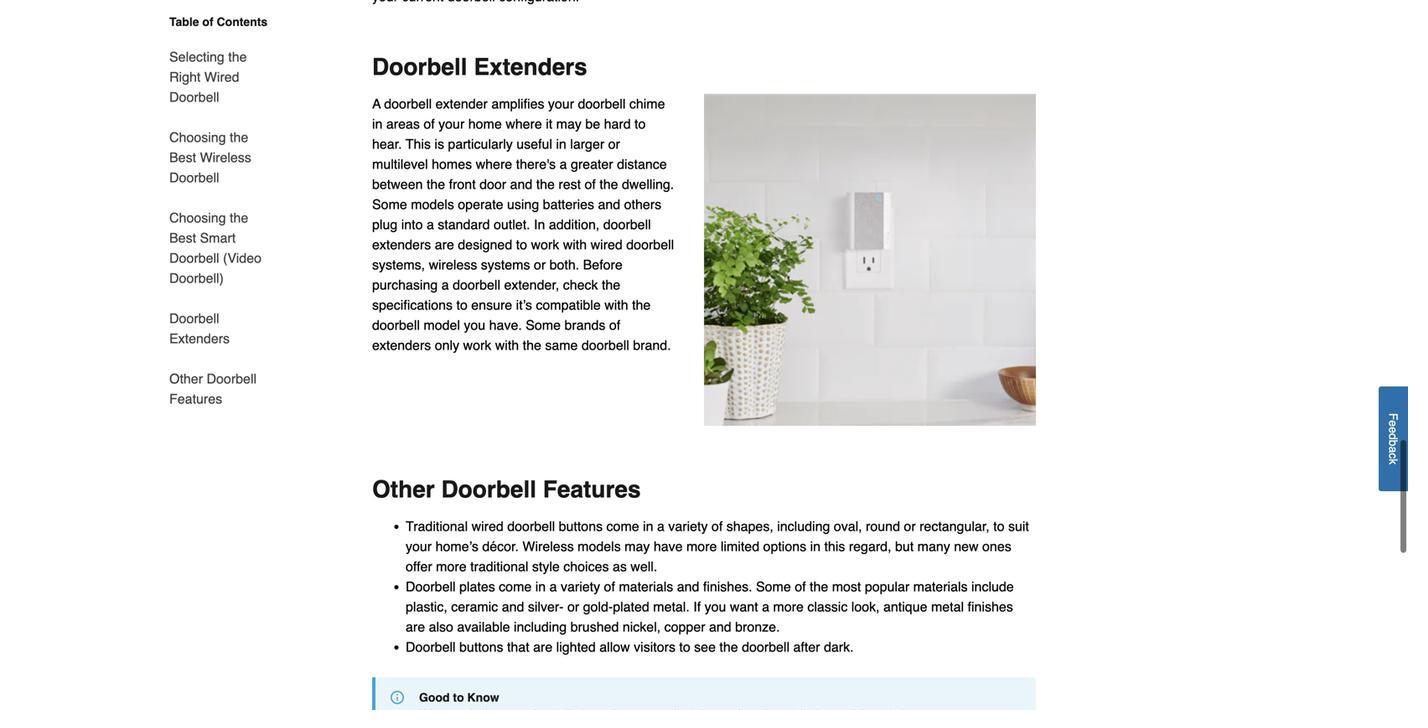 Task type: locate. For each thing, give the bounding box(es) containing it.
more right have
[[687, 539, 717, 554]]

choosing down selecting the right wired doorbell on the top of page
[[169, 130, 226, 145]]

0 vertical spatial extenders
[[474, 54, 587, 80]]

the down before
[[602, 277, 620, 293]]

plated
[[613, 599, 649, 614]]

1 vertical spatial you
[[705, 599, 726, 614]]

2 vertical spatial are
[[533, 639, 553, 655]]

in up well.
[[643, 518, 654, 534]]

designed
[[458, 237, 512, 252]]

models up into
[[411, 197, 454, 212]]

choosing
[[169, 130, 226, 145], [169, 210, 226, 225]]

0 horizontal spatial models
[[411, 197, 454, 212]]

0 vertical spatial wireless
[[200, 150, 251, 165]]

best down right on the top of the page
[[169, 150, 196, 165]]

0 horizontal spatial are
[[406, 619, 425, 634]]

0 vertical spatial best
[[169, 150, 196, 165]]

wireless
[[200, 150, 251, 165], [523, 539, 574, 554]]

1 horizontal spatial more
[[687, 539, 717, 554]]

1 horizontal spatial extenders
[[474, 54, 587, 80]]

to down copper on the bottom of page
[[679, 639, 691, 655]]

1 horizontal spatial wired
[[591, 237, 623, 252]]

0 vertical spatial including
[[777, 518, 830, 534]]

ones
[[982, 539, 1012, 554]]

1 e from the top
[[1387, 420, 1400, 427]]

chime
[[629, 96, 665, 111]]

b
[[1387, 440, 1400, 446]]

doorbell up doorbell)
[[169, 250, 219, 266]]

a
[[372, 96, 381, 111]]

with up brands
[[605, 297, 628, 313]]

using
[[507, 197, 539, 212]]

more up bronze.
[[773, 599, 804, 614]]

0 horizontal spatial features
[[169, 391, 222, 407]]

you down ensure
[[464, 317, 486, 333]]

doorbell
[[384, 96, 432, 111], [578, 96, 626, 111], [603, 217, 651, 232], [626, 237, 674, 252], [453, 277, 500, 293], [372, 317, 420, 333], [582, 337, 629, 353], [507, 518, 555, 534], [742, 639, 790, 655]]

e up d
[[1387, 420, 1400, 427]]

1 best from the top
[[169, 150, 196, 165]]

1 vertical spatial extenders
[[372, 337, 431, 353]]

doorbell inside selecting the right wired doorbell
[[169, 89, 219, 105]]

1 horizontal spatial buttons
[[559, 518, 603, 534]]

0 vertical spatial other
[[169, 371, 203, 386]]

1 vertical spatial extenders
[[169, 331, 230, 346]]

2 horizontal spatial are
[[533, 639, 553, 655]]

gold-
[[583, 599, 613, 614]]

0 vertical spatial variety
[[668, 518, 708, 534]]

variety down choices
[[561, 579, 600, 594]]

a up rest at left
[[560, 156, 567, 172]]

well.
[[631, 559, 657, 574]]

doorbell extenders up the extender
[[372, 54, 587, 80]]

doorbell extenders link
[[169, 298, 275, 359]]

if
[[693, 599, 701, 614]]

1 vertical spatial features
[[543, 476, 641, 503]]

best inside choosing the best wireless doorbell
[[169, 150, 196, 165]]

the up smart at top
[[230, 210, 248, 225]]

the inside the choosing the best smart doorbell (video doorbell)
[[230, 210, 248, 225]]

most
[[832, 579, 861, 594]]

of down options
[[795, 579, 806, 594]]

2 horizontal spatial some
[[756, 579, 791, 594]]

have
[[654, 539, 683, 554]]

(video
[[223, 250, 262, 266]]

with down have.
[[495, 337, 519, 353]]

front
[[449, 176, 476, 192]]

where down amplifies
[[506, 116, 542, 132]]

1 vertical spatial may
[[625, 539, 650, 554]]

some up want
[[756, 579, 791, 594]]

in
[[372, 116, 383, 132], [556, 136, 567, 152], [643, 518, 654, 534], [810, 539, 821, 554], [535, 579, 546, 594]]

0 vertical spatial choosing
[[169, 130, 226, 145]]

come down traditional
[[499, 579, 532, 594]]

1 vertical spatial variety
[[561, 579, 600, 594]]

best
[[169, 150, 196, 165], [169, 230, 196, 246]]

to down chime
[[635, 116, 646, 132]]

addition,
[[549, 217, 600, 232]]

buttons down available
[[459, 639, 503, 655]]

0 horizontal spatial materials
[[619, 579, 673, 594]]

traditional wired doorbell buttons come in a variety of shapes, including oval, round or rectangular, to suit your home's décor. wireless models may have more limited options in this regard, but many new ones offer more traditional style choices as well. doorbell plates come in a variety of materials and finishes. some of the most popular materials include plastic, ceramic and silver- or gold-plated metal. if you want a more classic look, antique metal finishes are also available including brushed nickel, copper and bronze. doorbell buttons that are lighted allow visitors to see the doorbell after dark.
[[406, 518, 1029, 655]]

0 vertical spatial features
[[169, 391, 222, 407]]

2 materials from the left
[[913, 579, 968, 594]]

features up choices
[[543, 476, 641, 503]]

or up extender,
[[534, 257, 546, 272]]

0 vertical spatial some
[[372, 197, 407, 212]]

0 horizontal spatial other doorbell features
[[169, 371, 257, 407]]

1 horizontal spatial may
[[625, 539, 650, 554]]

extenders inside table of contents 'element'
[[169, 331, 230, 346]]

table of contents
[[169, 15, 268, 29]]

doorbell up smart at top
[[169, 170, 219, 185]]

where up door
[[476, 156, 512, 172]]

or up but
[[904, 518, 916, 534]]

where
[[506, 116, 542, 132], [476, 156, 512, 172]]

doorbell down right on the top of the page
[[169, 89, 219, 105]]

your
[[548, 96, 574, 111], [439, 116, 465, 132], [406, 539, 432, 554]]

in
[[534, 217, 545, 232]]

e up b on the bottom of page
[[1387, 427, 1400, 433]]

homes
[[432, 156, 472, 172]]

are down plastic,
[[406, 619, 425, 634]]

is
[[435, 136, 444, 152]]

you right "if"
[[705, 599, 726, 614]]

your up "it"
[[548, 96, 574, 111]]

to right good
[[453, 691, 464, 704]]

doorbell up the extender
[[372, 54, 467, 80]]

doorbell extenders inside table of contents 'element'
[[169, 311, 230, 346]]

1 horizontal spatial features
[[543, 476, 641, 503]]

models inside "a doorbell extender amplifies your doorbell chime in areas of your home where it may be hard to hear. this is particularly useful in larger or multilevel homes where there's a greater distance between the front door and the rest of the dwelling. some models operate using batteries and others plug into a standard outlet. in addition, doorbell extenders are designed to work with wired doorbell systems, wireless systems or both. before purchasing a doorbell extender, check the specifications to ensure it's compatible with the doorbell model you have. some brands of extenders only work with the same doorbell brand."
[[411, 197, 454, 212]]

extenders down specifications
[[372, 337, 431, 353]]

are right that
[[533, 639, 553, 655]]

0 vertical spatial more
[[687, 539, 717, 554]]

1 horizontal spatial you
[[705, 599, 726, 614]]

buttons
[[559, 518, 603, 534], [459, 639, 503, 655]]

0 horizontal spatial doorbell extenders
[[169, 311, 230, 346]]

0 vertical spatial wired
[[591, 237, 623, 252]]

doorbell down doorbell extenders link
[[207, 371, 257, 386]]

materials down well.
[[619, 579, 673, 594]]

1 vertical spatial more
[[436, 559, 467, 574]]

work right the only
[[463, 337, 491, 353]]

wired
[[591, 237, 623, 252], [472, 518, 504, 534]]

doorbell)
[[169, 270, 224, 286]]

amplifies
[[492, 96, 544, 111]]

extenders
[[372, 237, 431, 252], [372, 337, 431, 353]]

0 vertical spatial extenders
[[372, 237, 431, 252]]

selecting
[[169, 49, 225, 65]]

door
[[480, 176, 506, 192]]

including down silver-
[[514, 619, 567, 634]]

choosing inside choosing the best wireless doorbell
[[169, 130, 226, 145]]

0 vertical spatial your
[[548, 96, 574, 111]]

0 vertical spatial doorbell extenders
[[372, 54, 587, 80]]

f e e d b a c k
[[1387, 413, 1400, 465]]

to up "model"
[[456, 297, 468, 313]]

1 vertical spatial with
[[605, 297, 628, 313]]

1 horizontal spatial materials
[[913, 579, 968, 594]]

some up same
[[526, 317, 561, 333]]

and
[[510, 176, 533, 192], [598, 197, 620, 212], [677, 579, 699, 594], [502, 599, 524, 614], [709, 619, 732, 634]]

0 horizontal spatial your
[[406, 539, 432, 554]]

may inside traditional wired doorbell buttons come in a variety of shapes, including oval, round or rectangular, to suit your home's décor. wireless models may have more limited options in this regard, but many new ones offer more traditional style choices as well. doorbell plates come in a variety of materials and finishes. some of the most popular materials include plastic, ceramic and silver- or gold-plated metal. if you want a more classic look, antique metal finishes are also available including brushed nickel, copper and bronze. doorbell buttons that are lighted allow visitors to see the doorbell after dark.
[[625, 539, 650, 554]]

2 vertical spatial some
[[756, 579, 791, 594]]

of right table
[[202, 15, 213, 29]]

before
[[583, 257, 623, 272]]

distance
[[617, 156, 667, 172]]

come up as
[[607, 518, 639, 534]]

0 horizontal spatial variety
[[561, 579, 600, 594]]

1 vertical spatial work
[[463, 337, 491, 353]]

other down doorbell extenders link
[[169, 371, 203, 386]]

some up plug
[[372, 197, 407, 212]]

0 horizontal spatial including
[[514, 619, 567, 634]]

1 vertical spatial where
[[476, 156, 512, 172]]

1 vertical spatial are
[[406, 619, 425, 634]]

2 choosing from the top
[[169, 210, 226, 225]]

of down "greater"
[[585, 176, 596, 192]]

1 horizontal spatial come
[[607, 518, 639, 534]]

may
[[556, 116, 582, 132], [625, 539, 650, 554]]

the up wired
[[228, 49, 247, 65]]

the up the brand.
[[632, 297, 651, 313]]

f
[[1387, 413, 1400, 420]]

doorbell inside the other doorbell features
[[207, 371, 257, 386]]

wired up before
[[591, 237, 623, 252]]

wireless up style
[[523, 539, 574, 554]]

1 vertical spatial your
[[439, 116, 465, 132]]

some
[[372, 197, 407, 212], [526, 317, 561, 333], [756, 579, 791, 594]]

0 horizontal spatial you
[[464, 317, 486, 333]]

0 vertical spatial with
[[563, 237, 587, 252]]

particularly
[[448, 136, 513, 152]]

best for smart
[[169, 230, 196, 246]]

2 vertical spatial more
[[773, 599, 804, 614]]

0 vertical spatial come
[[607, 518, 639, 534]]

may right "it"
[[556, 116, 582, 132]]

0 vertical spatial are
[[435, 237, 454, 252]]

0 vertical spatial other doorbell features
[[169, 371, 257, 407]]

the down selecting the right wired doorbell link
[[230, 130, 248, 145]]

0 horizontal spatial some
[[372, 197, 407, 212]]

1 vertical spatial come
[[499, 579, 532, 594]]

wired up décor.
[[472, 518, 504, 534]]

a down style
[[550, 579, 557, 594]]

best left smart at top
[[169, 230, 196, 246]]

doorbell inside the choosing the best smart doorbell (video doorbell)
[[169, 250, 219, 266]]

to
[[635, 116, 646, 132], [516, 237, 527, 252], [456, 297, 468, 313], [993, 518, 1005, 534], [679, 639, 691, 655], [453, 691, 464, 704]]

wireless inside traditional wired doorbell buttons come in a variety of shapes, including oval, round or rectangular, to suit your home's décor. wireless models may have more limited options in this regard, but many new ones offer more traditional style choices as well. doorbell plates come in a variety of materials and finishes. some of the most popular materials include plastic, ceramic and silver- or gold-plated metal. if you want a more classic look, antique metal finishes are also available including brushed nickel, copper and bronze. doorbell buttons that are lighted allow visitors to see the doorbell after dark.
[[523, 539, 574, 554]]

0 vertical spatial may
[[556, 116, 582, 132]]

your down the extender
[[439, 116, 465, 132]]

1 vertical spatial buttons
[[459, 639, 503, 655]]

1 vertical spatial wired
[[472, 518, 504, 534]]

2 vertical spatial your
[[406, 539, 432, 554]]

specifications
[[372, 297, 453, 313]]

1 vertical spatial models
[[578, 539, 621, 554]]

doorbell down doorbell)
[[169, 311, 219, 326]]

silver-
[[528, 599, 564, 614]]

0 horizontal spatial may
[[556, 116, 582, 132]]

1 vertical spatial doorbell extenders
[[169, 311, 230, 346]]

a inside 'f e e d b a c k' 'button'
[[1387, 446, 1400, 453]]

1 vertical spatial wireless
[[523, 539, 574, 554]]

0 vertical spatial you
[[464, 317, 486, 333]]

0 horizontal spatial wireless
[[200, 150, 251, 165]]

with down addition,
[[563, 237, 587, 252]]

features down doorbell extenders link
[[169, 391, 222, 407]]

same
[[545, 337, 578, 353]]

extenders up the other doorbell features link
[[169, 331, 230, 346]]

0 vertical spatial buttons
[[559, 518, 603, 534]]

operate
[[458, 197, 503, 212]]

traditional
[[470, 559, 528, 574]]

1 horizontal spatial work
[[531, 237, 559, 252]]

1 horizontal spatial wireless
[[523, 539, 574, 554]]

choosing for smart
[[169, 210, 226, 225]]

0 horizontal spatial work
[[463, 337, 491, 353]]

0 horizontal spatial extenders
[[169, 331, 230, 346]]

shapes,
[[727, 518, 774, 534]]

are up wireless
[[435, 237, 454, 252]]

may inside "a doorbell extender amplifies your doorbell chime in areas of your home where it may be hard to hear. this is particularly useful in larger or multilevel homes where there's a greater distance between the front door and the rest of the dwelling. some models operate using batteries and others plug into a standard outlet. in addition, doorbell extenders are designed to work with wired doorbell systems, wireless systems or both. before purchasing a doorbell extender, check the specifications to ensure it's compatible with the doorbell model you have. some brands of extenders only work with the same doorbell brand."
[[556, 116, 582, 132]]

of
[[202, 15, 213, 29], [424, 116, 435, 132], [585, 176, 596, 192], [609, 317, 620, 333], [712, 518, 723, 534], [604, 579, 615, 594], [795, 579, 806, 594]]

0 horizontal spatial with
[[495, 337, 519, 353]]

choosing up smart at top
[[169, 210, 226, 225]]

other up "traditional"
[[372, 476, 435, 503]]

right
[[169, 69, 201, 85]]

or
[[608, 136, 620, 152], [534, 257, 546, 272], [904, 518, 916, 534], [567, 599, 579, 614]]

the
[[228, 49, 247, 65], [230, 130, 248, 145], [427, 176, 445, 192], [536, 176, 555, 192], [600, 176, 618, 192], [230, 210, 248, 225], [602, 277, 620, 293], [632, 297, 651, 313], [523, 337, 541, 353], [810, 579, 828, 594], [720, 639, 738, 655]]

systems
[[481, 257, 530, 272]]

2 best from the top
[[169, 230, 196, 246]]

0 horizontal spatial other
[[169, 371, 203, 386]]

nickel,
[[623, 619, 661, 634]]

materials
[[619, 579, 673, 594], [913, 579, 968, 594]]

choices
[[564, 559, 609, 574]]

standard
[[438, 217, 490, 232]]

see
[[694, 639, 716, 655]]

best inside the choosing the best smart doorbell (video doorbell)
[[169, 230, 196, 246]]

of up the is
[[424, 116, 435, 132]]

2 horizontal spatial more
[[773, 599, 804, 614]]

1 horizontal spatial doorbell extenders
[[372, 54, 587, 80]]

1 horizontal spatial models
[[578, 539, 621, 554]]

other doorbell features up décor.
[[372, 476, 641, 503]]

come
[[607, 518, 639, 534], [499, 579, 532, 594]]

wireless inside choosing the best wireless doorbell
[[200, 150, 251, 165]]

1 choosing from the top
[[169, 130, 226, 145]]

with
[[563, 237, 587, 252], [605, 297, 628, 313], [495, 337, 519, 353]]

more down home's
[[436, 559, 467, 574]]

extenders up the systems,
[[372, 237, 431, 252]]

extenders up amplifies
[[474, 54, 587, 80]]

the inside selecting the right wired doorbell
[[228, 49, 247, 65]]

in up silver-
[[535, 579, 546, 594]]

1 vertical spatial choosing
[[169, 210, 226, 225]]

other doorbell features inside table of contents 'element'
[[169, 371, 257, 407]]

materials up metal
[[913, 579, 968, 594]]

dark.
[[824, 639, 854, 655]]

0 vertical spatial models
[[411, 197, 454, 212]]

suit
[[1008, 518, 1029, 534]]

choosing inside the choosing the best smart doorbell (video doorbell)
[[169, 210, 226, 225]]

the down homes
[[427, 176, 445, 192]]

including up options
[[777, 518, 830, 534]]

bronze.
[[735, 619, 780, 634]]

other doorbell features down doorbell extenders link
[[169, 371, 257, 407]]

rest
[[559, 176, 581, 192]]

a
[[560, 156, 567, 172], [427, 217, 434, 232], [442, 277, 449, 293], [1387, 446, 1400, 453], [657, 518, 665, 534], [550, 579, 557, 594], [762, 599, 770, 614]]

0 horizontal spatial wired
[[472, 518, 504, 534]]

models up choices
[[578, 539, 621, 554]]

your up offer
[[406, 539, 432, 554]]

doorbell
[[372, 54, 467, 80], [169, 89, 219, 105], [169, 170, 219, 185], [169, 250, 219, 266], [169, 311, 219, 326], [207, 371, 257, 386], [441, 476, 537, 503], [406, 579, 456, 594], [406, 639, 456, 655]]

1 horizontal spatial other doorbell features
[[372, 476, 641, 503]]

extenders
[[474, 54, 587, 80], [169, 331, 230, 346]]

metal
[[931, 599, 964, 614]]

are inside "a doorbell extender amplifies your doorbell chime in areas of your home where it may be hard to hear. this is particularly useful in larger or multilevel homes where there's a greater distance between the front door and the rest of the dwelling. some models operate using batteries and others plug into a standard outlet. in addition, doorbell extenders are designed to work with wired doorbell systems, wireless systems or both. before purchasing a doorbell extender, check the specifications to ensure it's compatible with the doorbell model you have. some brands of extenders only work with the same doorbell brand."
[[435, 237, 454, 252]]

1 vertical spatial other doorbell features
[[372, 476, 641, 503]]

doorbell inside choosing the best wireless doorbell
[[169, 170, 219, 185]]

1 vertical spatial best
[[169, 230, 196, 246]]

and up see
[[709, 619, 732, 634]]

features
[[169, 391, 222, 407], [543, 476, 641, 503]]

1 vertical spatial other
[[372, 476, 435, 503]]

1 vertical spatial some
[[526, 317, 561, 333]]

this
[[824, 539, 845, 554]]

1 horizontal spatial are
[[435, 237, 454, 252]]

2 horizontal spatial with
[[605, 297, 628, 313]]



Task type: vqa. For each thing, say whether or not it's contained in the screenshot.
Fiberglass Half Lite Ready To Paint Prehung Single Front Door with Brickmould Insulating Core paint
no



Task type: describe. For each thing, give the bounding box(es) containing it.
that
[[507, 639, 530, 655]]

1 horizontal spatial variety
[[668, 518, 708, 534]]

smart
[[200, 230, 236, 246]]

0 horizontal spatial buttons
[[459, 639, 503, 655]]

you inside traditional wired doorbell buttons come in a variety of shapes, including oval, round or rectangular, to suit your home's décor. wireless models may have more limited options in this regard, but many new ones offer more traditional style choices as well. doorbell plates come in a variety of materials and finishes. some of the most popular materials include plastic, ceramic and silver- or gold-plated metal. if you want a more classic look, antique metal finishes are also available including brushed nickel, copper and bronze. doorbell buttons that are lighted allow visitors to see the doorbell after dark.
[[705, 599, 726, 614]]

new
[[954, 539, 979, 554]]

1 horizontal spatial with
[[563, 237, 587, 252]]

1 horizontal spatial other
[[372, 476, 435, 503]]

contents
[[217, 15, 268, 29]]

to left suit
[[993, 518, 1005, 534]]

f e e d b a c k button
[[1379, 387, 1408, 491]]

useful
[[517, 136, 552, 152]]

be
[[585, 116, 600, 132]]

metal.
[[653, 599, 690, 614]]

décor.
[[482, 539, 519, 554]]

the down there's
[[536, 176, 555, 192]]

models inside traditional wired doorbell buttons come in a variety of shapes, including oval, round or rectangular, to suit your home's décor. wireless models may have more limited options in this regard, but many new ones offer more traditional style choices as well. doorbell plates come in a variety of materials and finishes. some of the most popular materials include plastic, ceramic and silver- or gold-plated metal. if you want a more classic look, antique metal finishes are also available including brushed nickel, copper and bronze. doorbell buttons that are lighted allow visitors to see the doorbell after dark.
[[578, 539, 621, 554]]

in left this
[[810, 539, 821, 554]]

popular
[[865, 579, 910, 594]]

a right into
[[427, 217, 434, 232]]

available
[[457, 619, 510, 634]]

round
[[866, 518, 900, 534]]

limited
[[721, 539, 760, 554]]

home
[[468, 116, 502, 132]]

you inside "a doorbell extender amplifies your doorbell chime in areas of your home where it may be hard to hear. this is particularly useful in larger or multilevel homes where there's a greater distance between the front door and the rest of the dwelling. some models operate using batteries and others plug into a standard outlet. in addition, doorbell extenders are designed to work with wired doorbell systems, wireless systems or both. before purchasing a doorbell extender, check the specifications to ensure it's compatible with the doorbell model you have. some brands of extenders only work with the same doorbell brand."
[[464, 317, 486, 333]]

0 horizontal spatial more
[[436, 559, 467, 574]]

of down as
[[604, 579, 615, 594]]

1 horizontal spatial including
[[777, 518, 830, 534]]

0 vertical spatial work
[[531, 237, 559, 252]]

selecting the right wired doorbell link
[[169, 37, 275, 117]]

wired
[[204, 69, 239, 85]]

batteries
[[543, 197, 594, 212]]

good to know
[[419, 691, 499, 704]]

good
[[419, 691, 450, 704]]

0 horizontal spatial come
[[499, 579, 532, 594]]

the up "classic"
[[810, 579, 828, 594]]

wired inside "a doorbell extender amplifies your doorbell chime in areas of your home where it may be hard to hear. this is particularly useful in larger or multilevel homes where there's a greater distance between the front door and the rest of the dwelling. some models operate using batteries and others plug into a standard outlet. in addition, doorbell extenders are designed to work with wired doorbell systems, wireless systems or both. before purchasing a doorbell extender, check the specifications to ensure it's compatible with the doorbell model you have. some brands of extenders only work with the same doorbell brand."
[[591, 237, 623, 252]]

plates
[[459, 579, 495, 594]]

in left larger at the top left of page
[[556, 136, 567, 152]]

purchasing
[[372, 277, 438, 293]]

doorbell up plastic,
[[406, 579, 456, 594]]

a up have
[[657, 518, 665, 534]]

compatible
[[536, 297, 601, 313]]

offer
[[406, 559, 432, 574]]

as
[[613, 559, 627, 574]]

options
[[763, 539, 807, 554]]

extender,
[[504, 277, 559, 293]]

selecting the right wired doorbell
[[169, 49, 247, 105]]

a white potted plant on a counter next to a white wall with doorbell extender in outlet. image
[[704, 94, 1036, 426]]

1 horizontal spatial some
[[526, 317, 561, 333]]

wireless
[[429, 257, 477, 272]]

2 extenders from the top
[[372, 337, 431, 353]]

a right want
[[762, 599, 770, 614]]

this
[[406, 136, 431, 152]]

look,
[[851, 599, 880, 614]]

or left gold-
[[567, 599, 579, 614]]

a doorbell extender amplifies your doorbell chime in areas of your home where it may be hard to hear. this is particularly useful in larger or multilevel homes where there's a greater distance between the front door and the rest of the dwelling. some models operate using batteries and others plug into a standard outlet. in addition, doorbell extenders are designed to work with wired doorbell systems, wireless systems or both. before purchasing a doorbell extender, check the specifications to ensure it's compatible with the doorbell model you have. some brands of extenders only work with the same doorbell brand.
[[372, 96, 674, 353]]

0 vertical spatial where
[[506, 116, 542, 132]]

to down outlet.
[[516, 237, 527, 252]]

have.
[[489, 317, 522, 333]]

rectangular,
[[920, 518, 990, 534]]

many
[[918, 539, 950, 554]]

include
[[972, 579, 1014, 594]]

it
[[546, 116, 553, 132]]

the right see
[[720, 639, 738, 655]]

or down hard
[[608, 136, 620, 152]]

and up "if"
[[677, 579, 699, 594]]

table of contents element
[[149, 13, 275, 409]]

of right brands
[[609, 317, 620, 333]]

choosing the best wireless doorbell link
[[169, 117, 275, 198]]

1 materials from the left
[[619, 579, 673, 594]]

greater
[[571, 156, 613, 172]]

style
[[532, 559, 560, 574]]

a down wireless
[[442, 277, 449, 293]]

the down "greater"
[[600, 176, 618, 192]]

allow
[[600, 639, 630, 655]]

doorbell inside doorbell extenders
[[169, 311, 219, 326]]

1 extenders from the top
[[372, 237, 431, 252]]

choosing for wireless
[[169, 130, 226, 145]]

some inside traditional wired doorbell buttons come in a variety of shapes, including oval, round or rectangular, to suit your home's décor. wireless models may have more limited options in this regard, but many new ones offer more traditional style choices as well. doorbell plates come in a variety of materials and finishes. some of the most popular materials include plastic, ceramic and silver- or gold-plated metal. if you want a more classic look, antique metal finishes are also available including brushed nickel, copper and bronze. doorbell buttons that are lighted allow visitors to see the doorbell after dark.
[[756, 579, 791, 594]]

choosing the best smart doorbell (video doorbell)
[[169, 210, 262, 286]]

1 vertical spatial including
[[514, 619, 567, 634]]

systems,
[[372, 257, 425, 272]]

best for wireless
[[169, 150, 196, 165]]

doorbell up décor.
[[441, 476, 537, 503]]

it's
[[516, 297, 532, 313]]

ceramic
[[451, 599, 498, 614]]

only
[[435, 337, 459, 353]]

copper
[[664, 619, 705, 634]]

and up using on the top left of the page
[[510, 176, 533, 192]]

dwelling.
[[622, 176, 674, 192]]

wired inside traditional wired doorbell buttons come in a variety of shapes, including oval, round or rectangular, to suit your home's décor. wireless models may have more limited options in this regard, but many new ones offer more traditional style choices as well. doorbell plates come in a variety of materials and finishes. some of the most popular materials include plastic, ceramic and silver- or gold-plated metal. if you want a more classic look, antique metal finishes are also available including brushed nickel, copper and bronze. doorbell buttons that are lighted allow visitors to see the doorbell after dark.
[[472, 518, 504, 534]]

of up limited
[[712, 518, 723, 534]]

the left same
[[523, 337, 541, 353]]

classic
[[808, 599, 848, 614]]

traditional
[[406, 518, 468, 534]]

model
[[424, 317, 460, 333]]

but
[[895, 539, 914, 554]]

choosing the best wireless doorbell
[[169, 130, 251, 185]]

after
[[793, 639, 820, 655]]

oval,
[[834, 518, 862, 534]]

2 vertical spatial with
[[495, 337, 519, 353]]

the inside choosing the best wireless doorbell
[[230, 130, 248, 145]]

and left silver-
[[502, 599, 524, 614]]

want
[[730, 599, 758, 614]]

2 horizontal spatial your
[[548, 96, 574, 111]]

2 e from the top
[[1387, 427, 1400, 433]]

visitors
[[634, 639, 676, 655]]

both.
[[550, 257, 579, 272]]

1 horizontal spatial your
[[439, 116, 465, 132]]

hear.
[[372, 136, 402, 152]]

there's
[[516, 156, 556, 172]]

other inside the other doorbell features
[[169, 371, 203, 386]]

features inside the other doorbell features
[[169, 391, 222, 407]]

know
[[467, 691, 499, 704]]

of inside 'element'
[[202, 15, 213, 29]]

doorbell down also
[[406, 639, 456, 655]]

lighted
[[556, 639, 596, 655]]

your inside traditional wired doorbell buttons come in a variety of shapes, including oval, round or rectangular, to suit your home's décor. wireless models may have more limited options in this regard, but many new ones offer more traditional style choices as well. doorbell plates come in a variety of materials and finishes. some of the most popular materials include plastic, ceramic and silver- or gold-plated metal. if you want a more classic look, antique metal finishes are also available including brushed nickel, copper and bronze. doorbell buttons that are lighted allow visitors to see the doorbell after dark.
[[406, 539, 432, 554]]

finishes.
[[703, 579, 752, 594]]

choosing the best smart doorbell (video doorbell) link
[[169, 198, 275, 298]]

regard,
[[849, 539, 892, 554]]

hard
[[604, 116, 631, 132]]

between
[[372, 176, 423, 192]]

plastic,
[[406, 599, 447, 614]]

c
[[1387, 453, 1400, 459]]

larger
[[570, 136, 605, 152]]

check
[[563, 277, 598, 293]]

others
[[624, 197, 661, 212]]

and left others
[[598, 197, 620, 212]]

brushed
[[571, 619, 619, 634]]

other doorbell features link
[[169, 359, 275, 409]]

d
[[1387, 433, 1400, 440]]

in down a
[[372, 116, 383, 132]]

info image
[[391, 691, 404, 704]]

ensure
[[471, 297, 512, 313]]



